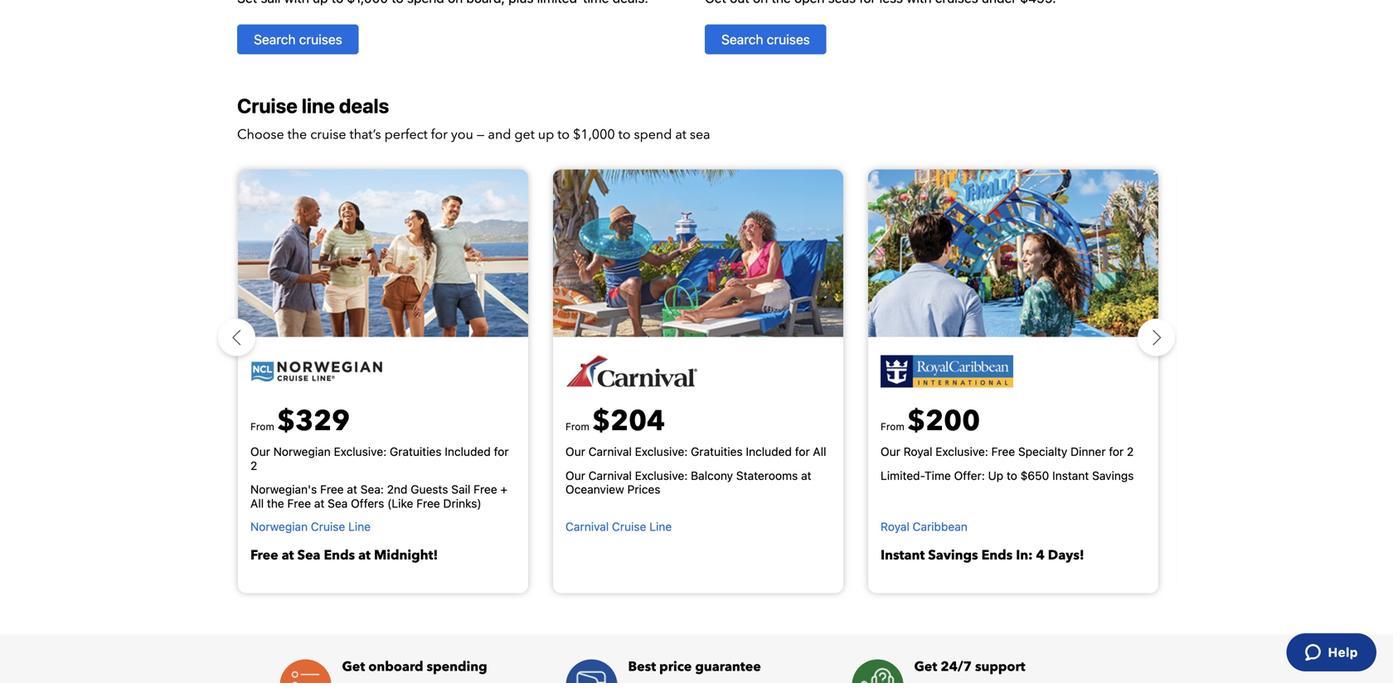 Task type: locate. For each thing, give the bounding box(es) containing it.
exclusive:
[[334, 445, 387, 459], [635, 445, 688, 459], [936, 445, 989, 459], [635, 469, 688, 483]]

at
[[676, 126, 687, 144], [801, 469, 812, 483], [347, 483, 357, 497], [314, 497, 325, 511], [282, 547, 294, 565], [358, 547, 371, 565]]

line
[[302, 94, 335, 117]]

royal up limited-
[[904, 445, 933, 459]]

search
[[254, 31, 296, 47], [722, 31, 764, 47]]

1 horizontal spatial line
[[650, 520, 672, 534]]

from inside from $ 329
[[251, 421, 274, 433]]

line down offers
[[349, 520, 371, 534]]

4
[[1037, 547, 1045, 565]]

oceanview
[[566, 483, 625, 497]]

0 horizontal spatial sea
[[297, 547, 321, 565]]

from inside from $ 204
[[566, 421, 590, 433]]

for
[[431, 126, 448, 144], [494, 445, 509, 459], [795, 445, 810, 459], [1109, 445, 1124, 459]]

0 horizontal spatial cruises
[[299, 31, 342, 47]]

days!
[[1048, 547, 1085, 565]]

1 horizontal spatial savings
[[1093, 469, 1134, 483]]

3 $ from the left
[[908, 402, 926, 441]]

royal left caribbean
[[881, 520, 910, 534]]

3 from from the left
[[881, 421, 905, 433]]

$ down norwegian cruise line image
[[277, 402, 295, 441]]

time
[[925, 469, 951, 483]]

included
[[445, 445, 491, 459], [746, 445, 792, 459]]

exclusive: inside our carnival exclusive: balcony staterooms at oceanview prices
[[635, 469, 688, 483]]

savings down dinner
[[1093, 469, 1134, 483]]

included up staterooms
[[746, 445, 792, 459]]

1 vertical spatial carnival
[[589, 469, 632, 483]]

0 horizontal spatial ends
[[324, 547, 355, 565]]

0 vertical spatial norwegian
[[273, 445, 331, 459]]

24/7
[[941, 658, 972, 677]]

0 horizontal spatial included
[[445, 445, 491, 459]]

2 search cruises from the left
[[722, 31, 810, 47]]

cruises
[[299, 31, 342, 47], [767, 31, 810, 47]]

1 horizontal spatial search cruises link
[[705, 24, 827, 54]]

search cruises link
[[237, 24, 359, 54], [705, 24, 827, 54]]

carnival cruise line image
[[566, 355, 699, 389]]

norwegian's
[[251, 483, 317, 497]]

our for our norwegian exclusive: gratuities included for 2
[[251, 445, 270, 459]]

spend
[[634, 126, 672, 144]]

caribbean
[[913, 520, 968, 534]]

carnival cruise line
[[566, 520, 672, 534]]

gratuities for staterooms
[[691, 445, 743, 459]]

1 from from the left
[[251, 421, 274, 433]]

choose the cruise that's perfect for you — and get up to $1,000 to spend at sea
[[237, 126, 711, 144]]

at left sea
[[676, 126, 687, 144]]

savings
[[1093, 469, 1134, 483], [929, 547, 979, 565]]

0 horizontal spatial to
[[558, 126, 570, 144]]

gratuities
[[390, 445, 442, 459], [691, 445, 743, 459]]

exclusive: inside the our norwegian exclusive: gratuities included for 2
[[334, 445, 387, 459]]

1 horizontal spatial from
[[566, 421, 590, 433]]

1 get from the left
[[342, 658, 365, 677]]

get
[[342, 658, 365, 677], [915, 658, 938, 677]]

ends down the norwegian cruise line
[[324, 547, 355, 565]]

cruise
[[237, 94, 298, 117], [311, 520, 345, 534], [612, 520, 647, 534]]

(like
[[388, 497, 413, 511]]

the left cruise on the top left
[[288, 126, 307, 144]]

2 ends from the left
[[982, 547, 1013, 565]]

support
[[976, 658, 1026, 677]]

0 vertical spatial instant
[[1053, 469, 1089, 483]]

from up limited-
[[881, 421, 905, 433]]

from left 329
[[251, 421, 274, 433]]

$ down carnival cruise line image
[[592, 402, 611, 441]]

0 horizontal spatial all
[[251, 497, 264, 511]]

0 horizontal spatial gratuities
[[390, 445, 442, 459]]

exclusive: up "sea:"
[[334, 445, 387, 459]]

free left "sea:"
[[320, 483, 344, 497]]

0 horizontal spatial search cruises link
[[237, 24, 359, 54]]

0 horizontal spatial get
[[342, 658, 365, 677]]

1 included from the left
[[445, 445, 491, 459]]

1 $ from the left
[[277, 402, 295, 441]]

0 vertical spatial all
[[813, 445, 827, 459]]

$1,000
[[573, 126, 615, 144]]

1 vertical spatial royal
[[881, 520, 910, 534]]

carnival up oceanview
[[589, 469, 632, 483]]

savings down caribbean
[[929, 547, 979, 565]]

2 search from the left
[[722, 31, 764, 47]]

our inside the our norwegian exclusive: gratuities included for 2
[[251, 445, 270, 459]]

for right dinner
[[1109, 445, 1124, 459]]

price
[[660, 658, 692, 677]]

2 from from the left
[[566, 421, 590, 433]]

1 horizontal spatial all
[[813, 445, 827, 459]]

our for our carnival exclusive: balcony staterooms at oceanview prices
[[566, 469, 586, 483]]

from $ 200
[[881, 402, 981, 441]]

cruise for 329
[[311, 520, 345, 534]]

royal
[[904, 445, 933, 459], [881, 520, 910, 534]]

search for first the search cruises link from right
[[722, 31, 764, 47]]

search cruises
[[254, 31, 342, 47], [722, 31, 810, 47]]

ends
[[324, 547, 355, 565], [982, 547, 1013, 565]]

2 horizontal spatial to
[[1007, 469, 1018, 483]]

at right staterooms
[[801, 469, 812, 483]]

sea left offers
[[328, 497, 348, 511]]

to
[[558, 126, 570, 144], [619, 126, 631, 144], [1007, 469, 1018, 483]]

$650
[[1021, 469, 1050, 483]]

0 horizontal spatial the
[[267, 497, 284, 511]]

exclusive: up prices
[[635, 469, 688, 483]]

carnival
[[589, 445, 632, 459], [589, 469, 632, 483], [566, 520, 609, 534]]

search cruises for first the search cruises link from right
[[722, 31, 810, 47]]

instant savings ends in: 4 days!
[[881, 547, 1085, 565]]

cruise down prices
[[612, 520, 647, 534]]

1 horizontal spatial get
[[915, 658, 938, 677]]

1 vertical spatial all
[[251, 497, 264, 511]]

search cruises for 2nd the search cruises link from the right
[[254, 31, 342, 47]]

0 horizontal spatial instant
[[881, 547, 925, 565]]

1 horizontal spatial gratuities
[[691, 445, 743, 459]]

0 vertical spatial savings
[[1093, 469, 1134, 483]]

1 vertical spatial the
[[267, 497, 284, 511]]

from
[[251, 421, 274, 433], [566, 421, 590, 433], [881, 421, 905, 433]]

2 line from the left
[[650, 520, 672, 534]]

line down prices
[[650, 520, 672, 534]]

1 horizontal spatial to
[[619, 126, 631, 144]]

0 vertical spatial carnival
[[589, 445, 632, 459]]

instant down dinner
[[1053, 469, 1089, 483]]

get for get onboard spending
[[342, 658, 365, 677]]

0 horizontal spatial search
[[254, 31, 296, 47]]

1 vertical spatial instant
[[881, 547, 925, 565]]

for left 'you'
[[431, 126, 448, 144]]

2 cruises from the left
[[767, 31, 810, 47]]

from $ 329
[[251, 402, 350, 441]]

up
[[538, 126, 554, 144]]

—
[[477, 126, 485, 144]]

midnight!
[[374, 547, 438, 565]]

gratuities for 2nd
[[390, 445, 442, 459]]

1 ends from the left
[[324, 547, 355, 565]]

2 horizontal spatial $
[[908, 402, 926, 441]]

our
[[251, 445, 270, 459], [566, 445, 586, 459], [881, 445, 901, 459], [566, 469, 586, 483]]

get left 24/7
[[915, 658, 938, 677]]

for inside the our norwegian exclusive: gratuities included for 2
[[494, 445, 509, 459]]

1 horizontal spatial sea
[[328, 497, 348, 511]]

exclusive: down 204
[[635, 445, 688, 459]]

1 line from the left
[[349, 520, 371, 534]]

1 horizontal spatial the
[[288, 126, 307, 144]]

line
[[349, 520, 371, 534], [650, 520, 672, 534]]

carnival inside our carnival exclusive: balcony staterooms at oceanview prices
[[589, 469, 632, 483]]

1 horizontal spatial search
[[722, 31, 764, 47]]

ends left in:
[[982, 547, 1013, 565]]

norwegian down norwegian's
[[251, 520, 308, 534]]

gratuities up "guests"
[[390, 445, 442, 459]]

2 up norwegian's
[[251, 459, 257, 473]]

1 horizontal spatial search cruises
[[722, 31, 810, 47]]

norwegian
[[273, 445, 331, 459], [251, 520, 308, 534]]

instant down royal caribbean
[[881, 547, 925, 565]]

and
[[488, 126, 511, 144]]

2 horizontal spatial from
[[881, 421, 905, 433]]

from left 204
[[566, 421, 590, 433]]

get 24/7 support
[[915, 658, 1026, 677]]

offers
[[351, 497, 384, 511]]

1 horizontal spatial $
[[592, 402, 611, 441]]

offer:
[[955, 469, 985, 483]]

1 vertical spatial savings
[[929, 547, 979, 565]]

from for 329
[[251, 421, 274, 433]]

sea down the norwegian cruise line
[[297, 547, 321, 565]]

1 horizontal spatial cruise
[[311, 520, 345, 534]]

0 horizontal spatial search cruises
[[254, 31, 342, 47]]

to left "spend"
[[619, 126, 631, 144]]

1 horizontal spatial instant
[[1053, 469, 1089, 483]]

2 included from the left
[[746, 445, 792, 459]]

carnival down from $ 204
[[589, 445, 632, 459]]

cruise up 'free at sea ends at  midnight!'
[[311, 520, 345, 534]]

cruise up 'choose' in the top left of the page
[[237, 94, 298, 117]]

limited-
[[881, 469, 925, 483]]

included up sail
[[445, 445, 491, 459]]

0 horizontal spatial line
[[349, 520, 371, 534]]

get onboard spending
[[342, 658, 488, 677]]

norwegian cruise line image
[[251, 361, 383, 383]]

get left the onboard
[[342, 658, 365, 677]]

to right the up
[[558, 126, 570, 144]]

gratuities up balcony
[[691, 445, 743, 459]]

0 vertical spatial the
[[288, 126, 307, 144]]

1 horizontal spatial cruises
[[767, 31, 810, 47]]

line for 329
[[349, 520, 371, 534]]

from inside from $ 200
[[881, 421, 905, 433]]

free down norwegian's
[[287, 497, 311, 511]]

0 horizontal spatial from
[[251, 421, 274, 433]]

the down norwegian's
[[267, 497, 284, 511]]

2 gratuities from the left
[[691, 445, 743, 459]]

0 horizontal spatial 2
[[251, 459, 257, 473]]

for up staterooms
[[795, 445, 810, 459]]

norwegian inside the our norwegian exclusive: gratuities included for 2
[[273, 445, 331, 459]]

the inside the norwegian's free at sea: 2nd guests sail free + all the free at sea offers (like free drinks)
[[267, 497, 284, 511]]

2nd
[[387, 483, 408, 497]]

sea inside the norwegian's free at sea: 2nd guests sail free + all the free at sea offers (like free drinks)
[[328, 497, 348, 511]]

gratuities inside the our norwegian exclusive: gratuities included for 2
[[390, 445, 442, 459]]

1 horizontal spatial 2
[[1127, 445, 1134, 459]]

exclusive: up offer:
[[936, 445, 989, 459]]

carnival down oceanview
[[566, 520, 609, 534]]

2 horizontal spatial cruise
[[612, 520, 647, 534]]

for up +
[[494, 445, 509, 459]]

for for choose the cruise that's perfect for you — and get up to $1,000 to spend at sea
[[431, 126, 448, 144]]

1 cruises from the left
[[299, 31, 342, 47]]

2 right dinner
[[1127, 445, 1134, 459]]

to right up
[[1007, 469, 1018, 483]]

included for at
[[746, 445, 792, 459]]

at up the norwegian cruise line
[[314, 497, 325, 511]]

royal caribbean thumbnail image image
[[765, 170, 1263, 337]]

sea
[[328, 497, 348, 511], [297, 547, 321, 565]]

carnival for our carnival exclusive: gratuities included for all
[[589, 445, 632, 459]]

$ up limited-
[[908, 402, 926, 441]]

0 horizontal spatial $
[[277, 402, 295, 441]]

drinks)
[[443, 497, 482, 511]]

1 search cruises from the left
[[254, 31, 342, 47]]

instant
[[1053, 469, 1089, 483], [881, 547, 925, 565]]

1 gratuities from the left
[[390, 445, 442, 459]]

1 horizontal spatial ends
[[982, 547, 1013, 565]]

1 vertical spatial sea
[[297, 547, 321, 565]]

1 horizontal spatial included
[[746, 445, 792, 459]]

sail
[[452, 483, 471, 497]]

our inside our carnival exclusive: balcony staterooms at oceanview prices
[[566, 469, 586, 483]]

1 search from the left
[[254, 31, 296, 47]]

2 $ from the left
[[592, 402, 611, 441]]

prices
[[628, 483, 661, 497]]

0 vertical spatial sea
[[328, 497, 348, 511]]

free up limited-time offer: up to $650 instant savings
[[992, 445, 1016, 459]]

2 get from the left
[[915, 658, 938, 677]]

you
[[451, 126, 474, 144]]

$
[[277, 402, 295, 441], [592, 402, 611, 441], [908, 402, 926, 441]]

2
[[1127, 445, 1134, 459], [251, 459, 257, 473]]

carnival cruise line link
[[566, 520, 831, 538]]

list icon image
[[280, 660, 331, 684]]

at left "sea:"
[[347, 483, 357, 497]]

included inside the our norwegian exclusive: gratuities included for 2
[[445, 445, 491, 459]]

norwegian down from $ 329
[[273, 445, 331, 459]]

norwegian's free at sea: 2nd guests sail free + all the free at sea offers (like free drinks)
[[251, 483, 508, 511]]

+
[[501, 483, 508, 497]]

all
[[813, 445, 827, 459], [251, 497, 264, 511]]

sea:
[[361, 483, 384, 497]]

all inside the norwegian's free at sea: 2nd guests sail free + all the free at sea offers (like free drinks)
[[251, 497, 264, 511]]

norwegian cruise line link
[[251, 520, 516, 538]]

the
[[288, 126, 307, 144], [267, 497, 284, 511]]

free
[[992, 445, 1016, 459], [320, 483, 344, 497], [474, 483, 497, 497], [287, 497, 311, 511], [417, 497, 440, 511], [251, 547, 278, 565]]



Task type: vqa. For each thing, say whether or not it's contained in the screenshot.
1st From
yes



Task type: describe. For each thing, give the bounding box(es) containing it.
best price guarantee
[[628, 658, 761, 677]]

search for 2nd the search cruises link from the right
[[254, 31, 296, 47]]

carnival cruise line thumbnail image image
[[450, 170, 947, 337]]

royal caribbean link
[[881, 520, 1147, 538]]

royal caribbean
[[881, 520, 968, 534]]

spending
[[427, 658, 488, 677]]

at down norwegian cruise line link
[[358, 547, 371, 565]]

norwegian cruise line thumbnail image image
[[134, 170, 632, 337]]

free left +
[[474, 483, 497, 497]]

our for our royal exclusive: free specialty dinner for 2
[[881, 445, 901, 459]]

our carnival exclusive: balcony staterooms at oceanview prices
[[566, 469, 812, 497]]

cruise for 204
[[612, 520, 647, 534]]

free down "guests"
[[417, 497, 440, 511]]

free down the norwegian cruise line
[[251, 547, 278, 565]]

perfect
[[385, 126, 428, 144]]

specialty
[[1019, 445, 1068, 459]]

guests
[[411, 483, 448, 497]]

$ for 204
[[592, 402, 611, 441]]

2 inside the our norwegian exclusive: gratuities included for 2
[[251, 459, 257, 473]]

$ for 329
[[277, 402, 295, 441]]

204
[[611, 402, 665, 441]]

royal caribbean image
[[881, 355, 1014, 388]]

our carnival exclusive: gratuities included for all
[[566, 445, 827, 459]]

choose
[[237, 126, 284, 144]]

get for get 24/7 support
[[915, 658, 938, 677]]

for for our carnival exclusive: gratuities included for all
[[795, 445, 810, 459]]

1 search cruises link from the left
[[237, 24, 359, 54]]

wallet icon image
[[566, 660, 618, 684]]

at inside our carnival exclusive: balcony staterooms at oceanview prices
[[801, 469, 812, 483]]

0 vertical spatial royal
[[904, 445, 933, 459]]

exclusive: for offer:
[[936, 445, 989, 459]]

experts icon image
[[852, 660, 904, 684]]

from for 204
[[566, 421, 590, 433]]

our norwegian exclusive: gratuities included for 2
[[251, 445, 509, 473]]

dinner
[[1071, 445, 1106, 459]]

deals
[[339, 94, 389, 117]]

for for our norwegian exclusive: gratuities included for 2
[[494, 445, 509, 459]]

onboard
[[369, 658, 424, 677]]

that's
[[350, 126, 381, 144]]

0 horizontal spatial savings
[[929, 547, 979, 565]]

2 vertical spatial carnival
[[566, 520, 609, 534]]

cruise line deals
[[237, 94, 389, 117]]

from $ 204
[[566, 402, 665, 441]]

balcony
[[691, 469, 733, 483]]

0 horizontal spatial cruise
[[237, 94, 298, 117]]

line for 204
[[650, 520, 672, 534]]

at down the norwegian cruise line
[[282, 547, 294, 565]]

included for guests
[[445, 445, 491, 459]]

best
[[628, 658, 656, 677]]

carnival for our carnival exclusive: balcony staterooms at oceanview prices
[[589, 469, 632, 483]]

cruise
[[310, 126, 346, 144]]

in:
[[1016, 547, 1033, 565]]

exclusive: for at
[[334, 445, 387, 459]]

200
[[926, 402, 981, 441]]

sea
[[690, 126, 711, 144]]

$ for 200
[[908, 402, 926, 441]]

2 search cruises link from the left
[[705, 24, 827, 54]]

1 vertical spatial norwegian
[[251, 520, 308, 534]]

our royal exclusive: free specialty dinner for 2
[[881, 445, 1134, 459]]

exclusive: for exclusive:
[[635, 445, 688, 459]]

our for our carnival exclusive: gratuities included for all
[[566, 445, 586, 459]]

from for 200
[[881, 421, 905, 433]]

limited-time offer: up to $650 instant savings
[[881, 469, 1134, 483]]

free at sea ends at  midnight!
[[251, 547, 438, 565]]

guarantee
[[696, 658, 761, 677]]

get
[[515, 126, 535, 144]]

staterooms
[[737, 469, 798, 483]]

329
[[295, 402, 350, 441]]

up
[[989, 469, 1004, 483]]

norwegian cruise line
[[251, 520, 371, 534]]



